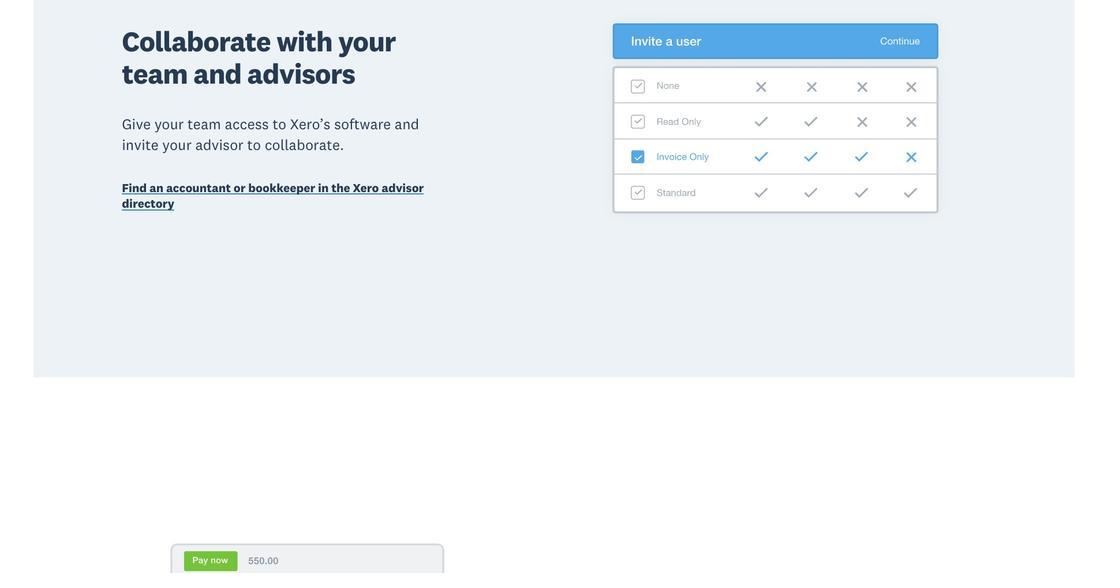 Task type: vqa. For each thing, say whether or not it's contained in the screenshot.
'Keep'
no



Task type: locate. For each thing, give the bounding box(es) containing it.
and inside the collaborate with your team and advisors
[[193, 56, 242, 91]]

0 vertical spatial to
[[273, 115, 286, 134]]

or
[[234, 180, 246, 196]]

with
[[277, 23, 333, 59]]

0 vertical spatial and
[[193, 56, 242, 91]]

team up give
[[122, 56, 188, 91]]

advisor right xero
[[382, 180, 424, 196]]

0 horizontal spatial to
[[247, 136, 261, 154]]

team
[[122, 56, 188, 91], [188, 115, 221, 134]]

0 vertical spatial advisor
[[195, 136, 244, 154]]

your inside the collaborate with your team and advisors
[[338, 23, 396, 59]]

in
[[318, 180, 329, 196]]

1 vertical spatial your
[[155, 115, 184, 134]]

to down access
[[247, 136, 261, 154]]

a desktop and mobile screen showing you can create and send invoices from your device with xero's cloud accounting. image
[[122, 442, 543, 573], [122, 442, 543, 573]]

access
[[225, 115, 269, 134]]

collaborate
[[122, 23, 271, 59]]

1 vertical spatial advisor
[[382, 180, 424, 196]]

your
[[338, 23, 396, 59], [155, 115, 184, 134], [162, 136, 192, 154]]

1 vertical spatial to
[[247, 136, 261, 154]]

the
[[332, 180, 350, 196]]

advisor inside find an accountant or bookkeeper in the xero advisor directory
[[382, 180, 424, 196]]

0 horizontal spatial advisor
[[195, 136, 244, 154]]

bookkeeper
[[248, 180, 315, 196]]

accountant
[[166, 180, 231, 196]]

to
[[273, 115, 286, 134], [247, 136, 261, 154]]

0 vertical spatial your
[[338, 23, 396, 59]]

advisors
[[247, 56, 355, 91]]

0 vertical spatial team
[[122, 56, 188, 91]]

find an accountant or bookkeeper in the xero advisor directory
[[122, 180, 424, 211]]

1 vertical spatial team
[[188, 115, 221, 134]]

0 horizontal spatial and
[[193, 56, 242, 91]]

an
[[150, 180, 164, 196]]

1 horizontal spatial advisor
[[382, 180, 424, 196]]

and inside 'give your team access to xero's software and invite your advisor to collaborate.'
[[395, 115, 419, 134]]

give
[[122, 115, 151, 134]]

team left access
[[188, 115, 221, 134]]

1 vertical spatial and
[[395, 115, 419, 134]]

advisor down access
[[195, 136, 244, 154]]

and
[[193, 56, 242, 91], [395, 115, 419, 134]]

1 horizontal spatial and
[[395, 115, 419, 134]]

to left xero's
[[273, 115, 286, 134]]

advisor
[[195, 136, 244, 154], [382, 180, 424, 196]]

xero's 'invite a user' screen shows ticks and 'x' marks for access rules, allowing you to control what users see and do. image
[[565, 0, 987, 329], [565, 0, 987, 329]]



Task type: describe. For each thing, give the bounding box(es) containing it.
collaborate with your team and advisors
[[122, 23, 396, 91]]

2 vertical spatial your
[[162, 136, 192, 154]]

advisor inside 'give your team access to xero's software and invite your advisor to collaborate.'
[[195, 136, 244, 154]]

team inside the collaborate with your team and advisors
[[122, 56, 188, 91]]

1 horizontal spatial to
[[273, 115, 286, 134]]

find
[[122, 180, 147, 196]]

collaborate.
[[265, 136, 344, 154]]

xero
[[353, 180, 379, 196]]

directory
[[122, 196, 175, 211]]

give your team access to xero's software and invite your advisor to collaborate.
[[122, 115, 419, 154]]

xero's
[[290, 115, 331, 134]]

find an accountant or bookkeeper in the xero advisor directory link
[[122, 180, 455, 214]]

invite
[[122, 136, 159, 154]]

team inside 'give your team access to xero's software and invite your advisor to collaborate.'
[[188, 115, 221, 134]]

software
[[334, 115, 391, 134]]



